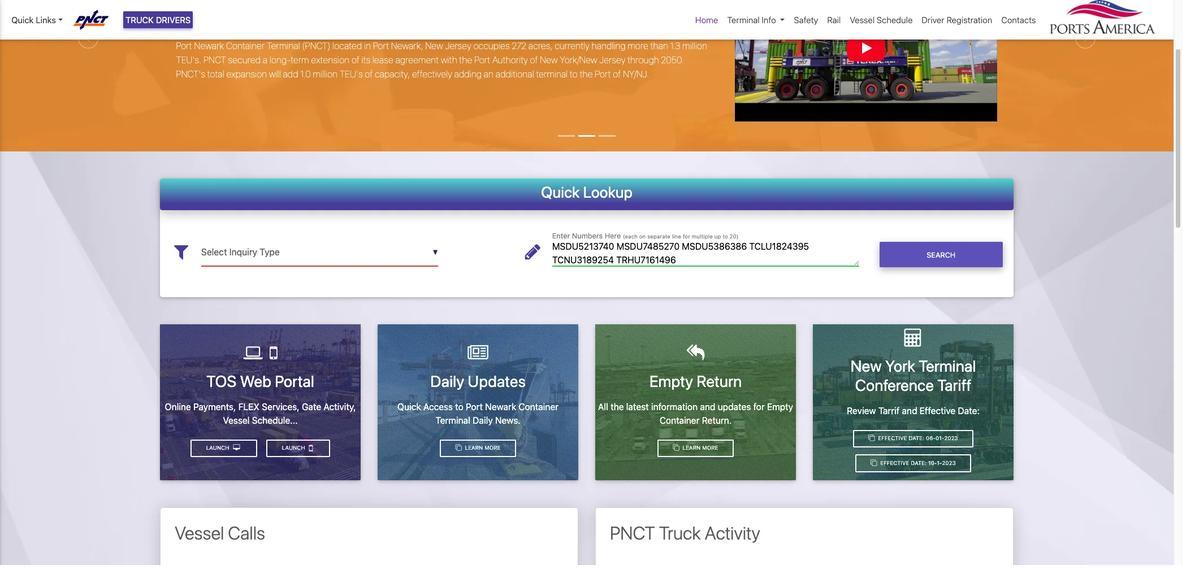 Task type: vqa. For each thing, say whether or not it's contained in the screenshot.
Quick Access to Port Newark Container Terminal Daily News.
yes



Task type: describe. For each thing, give the bounding box(es) containing it.
truck drivers
[[126, 15, 191, 25]]

daily inside quick access to port newark container terminal daily news.
[[473, 416, 493, 426]]

effective for effective date: 06-01-2023
[[879, 436, 908, 442]]

1 horizontal spatial and
[[903, 406, 918, 416]]

ny/nj.
[[623, 69, 649, 79]]

to inside quick access to port newark container terminal daily news.
[[455, 402, 464, 412]]

latest
[[627, 402, 649, 412]]

learn more link for updates
[[440, 440, 517, 458]]

news.
[[495, 416, 521, 426]]

quick links link
[[11, 14, 63, 26]]

than
[[651, 41, 669, 51]]

new york terminal conference tariff
[[851, 357, 977, 395]]

of down acres,
[[530, 55, 538, 65]]

launch for desktop icon
[[206, 445, 231, 452]]

additional
[[496, 69, 534, 79]]

effective date: 10-1-2023
[[879, 461, 956, 467]]

search button
[[880, 242, 1004, 268]]

capacity,
[[375, 69, 410, 79]]

truck drivers link
[[123, 11, 193, 29]]

teu's
[[340, 69, 363, 79]]

launch for mobile image at the bottom
[[282, 445, 307, 452]]

(each
[[623, 234, 638, 240]]

contacts link
[[998, 9, 1041, 31]]

the inside the all the latest information and updates for empty container return.
[[611, 402, 624, 412]]

registration
[[947, 15, 993, 25]]

line
[[672, 234, 682, 240]]

schedule
[[877, 15, 913, 25]]

port right the "in"
[[373, 41, 389, 51]]

add
[[283, 69, 298, 79]]

located
[[333, 41, 362, 51]]

extension
[[311, 55, 350, 65]]

enter numbers here (each on separate line for multiple up to 20)
[[553, 232, 739, 241]]

desktop image
[[233, 445, 240, 452]]

contacts
[[1002, 15, 1037, 25]]

1 horizontal spatial million
[[683, 41, 708, 51]]

here
[[605, 232, 621, 241]]

portal
[[275, 372, 314, 391]]

driver registration
[[922, 15, 993, 25]]

terminal info
[[728, 15, 777, 25]]

review
[[847, 406, 877, 416]]

access
[[424, 402, 453, 412]]

quick for quick links
[[11, 15, 34, 25]]

on
[[640, 234, 646, 240]]

effectively
[[412, 69, 452, 79]]

port inside quick access to port newark container terminal daily news.
[[466, 402, 483, 412]]

1.0
[[301, 69, 311, 79]]

clone image
[[871, 460, 878, 467]]

quick for quick access to port newark container terminal daily news.
[[398, 402, 421, 412]]

clone image for new york terminal conference tariff
[[869, 436, 875, 442]]

currently
[[555, 41, 590, 51]]

activity,
[[324, 402, 356, 412]]

of left its
[[352, 55, 360, 65]]

vessel inside online payments, flex services, gate activity, vessel schedule...
[[223, 416, 250, 426]]

quick for quick lookup
[[541, 183, 580, 201]]

authority
[[493, 55, 528, 65]]

all the latest information and updates for empty container return.
[[599, 402, 794, 426]]

container inside port newark container terminal (pnct) located in port newark, new jersey occupies 272 acres, currently handling more than 1.3 million teu's.                                 pnct secured a long-term extension of its lease agreement with the port authority of new york/new jersey through 2050. pnct's total expansion will add 1.0 million teu's of capacity,                                 effectively adding an additional terminal to the port of ny/nj.
[[226, 41, 265, 51]]

tos web portal
[[207, 372, 314, 391]]

term
[[291, 55, 309, 65]]

0 vertical spatial daily
[[431, 372, 465, 391]]

0 horizontal spatial the
[[459, 55, 473, 65]]

through
[[628, 55, 659, 65]]

search
[[927, 251, 956, 260]]

safety link
[[790, 9, 823, 31]]

driver registration link
[[918, 9, 998, 31]]

0 horizontal spatial new
[[426, 41, 443, 51]]

acres,
[[529, 41, 553, 51]]

gate
[[302, 402, 321, 412]]

enter
[[553, 232, 570, 241]]

vessel for calls
[[175, 523, 224, 544]]

rail
[[828, 15, 841, 25]]

1.3
[[671, 41, 681, 51]]

container inside the all the latest information and updates for empty container return.
[[660, 416, 700, 426]]

total
[[207, 69, 224, 79]]

flex
[[238, 402, 260, 412]]

drivers
[[156, 15, 191, 25]]

occupies
[[474, 41, 510, 51]]

vessel schedule link
[[846, 9, 918, 31]]

port up an
[[475, 55, 491, 65]]

updates
[[718, 402, 751, 412]]

teu's.
[[176, 55, 202, 65]]

more for updates
[[485, 445, 501, 452]]

quick links
[[11, 15, 56, 25]]

1-
[[938, 461, 943, 467]]

online
[[165, 402, 191, 412]]

for inside the enter numbers here (each on separate line for multiple up to 20)
[[683, 234, 691, 240]]

port up teu's.
[[176, 41, 192, 51]]

empty inside the all the latest information and updates for empty container return.
[[768, 402, 794, 412]]

vessel for schedule
[[850, 15, 875, 25]]

newark inside quick access to port newark container terminal daily news.
[[486, 402, 517, 412]]

01-
[[936, 436, 945, 442]]

driver
[[922, 15, 945, 25]]

services,
[[262, 402, 300, 412]]

2023 for 01-
[[945, 436, 959, 442]]

terminal inside port newark container terminal (pnct) located in port newark, new jersey occupies 272 acres, currently handling more than 1.3 million teu's.                                 pnct secured a long-term extension of its lease agreement with the port authority of new york/new jersey through 2050. pnct's total expansion will add 1.0 million teu's of capacity,                                 effectively adding an additional terminal to the port of ny/nj.
[[267, 41, 300, 51]]

lookup
[[584, 183, 633, 201]]

vessel schedule
[[850, 15, 913, 25]]

port newark container terminal (pnct) located in port newark, new jersey occupies 272 acres, currently handling more than 1.3 million teu's.                                 pnct secured a long-term extension of its lease agreement with the port authority of new york/new jersey through 2050. pnct's total expansion will add 1.0 million teu's of capacity,                                 effectively adding an additional terminal to the port of ny/nj.
[[176, 41, 708, 79]]

2050.
[[661, 55, 684, 65]]

long-
[[270, 55, 291, 65]]



Task type: locate. For each thing, give the bounding box(es) containing it.
2023 for 1-
[[943, 461, 956, 467]]

information
[[652, 402, 698, 412]]

2 horizontal spatial clone image
[[869, 436, 875, 442]]

0 horizontal spatial launch
[[206, 445, 231, 452]]

2 horizontal spatial quick
[[541, 183, 580, 201]]

0 vertical spatial to
[[570, 69, 578, 79]]

1 vertical spatial to
[[723, 234, 728, 240]]

container inside quick access to port newark container terminal daily news.
[[519, 402, 559, 412]]

container up secured
[[226, 41, 265, 51]]

2 vertical spatial vessel
[[175, 523, 224, 544]]

vessel calls
[[175, 523, 265, 544]]

to right access at the left of page
[[455, 402, 464, 412]]

1 learn from the left
[[465, 445, 483, 452]]

2 launch link from the left
[[191, 440, 257, 458]]

0 vertical spatial pnct
[[204, 55, 226, 65]]

empty up information
[[650, 372, 694, 391]]

1 horizontal spatial empty
[[768, 402, 794, 412]]

conference
[[856, 376, 935, 395]]

effective right clone icon
[[881, 461, 910, 467]]

effective date: 10-1-2023 link
[[856, 455, 972, 473]]

review tarrif and effective date:
[[847, 406, 980, 416]]

2 learn from the left
[[683, 445, 701, 452]]

learn more link
[[440, 440, 517, 458], [658, 440, 734, 458]]

2 vertical spatial to
[[455, 402, 464, 412]]

10-
[[929, 461, 938, 467]]

0 vertical spatial date:
[[959, 406, 980, 416]]

effective down the tarrif
[[879, 436, 908, 442]]

million right 1.3
[[683, 41, 708, 51]]

pnct ready for future image
[[0, 0, 1174, 215]]

empty right the updates
[[768, 402, 794, 412]]

all
[[599, 402, 609, 412]]

pnct
[[204, 55, 226, 65], [610, 523, 656, 544]]

effective for effective date: 10-1-2023
[[881, 461, 910, 467]]

will
[[269, 69, 281, 79]]

0 vertical spatial for
[[683, 234, 691, 240]]

0 vertical spatial empty
[[650, 372, 694, 391]]

2023 right 10-
[[943, 461, 956, 467]]

clone image for empty return
[[673, 445, 680, 452]]

0 vertical spatial vessel
[[850, 15, 875, 25]]

info
[[762, 15, 777, 25]]

1 vertical spatial pnct
[[610, 523, 656, 544]]

terminal
[[728, 15, 760, 25], [267, 41, 300, 51], [919, 357, 977, 376], [436, 416, 471, 426]]

0 horizontal spatial more
[[485, 445, 501, 452]]

learn more link down quick access to port newark container terminal daily news.
[[440, 440, 517, 458]]

container up news.
[[519, 402, 559, 412]]

for right line
[[683, 234, 691, 240]]

1 vertical spatial truck
[[660, 523, 701, 544]]

0 horizontal spatial learn more
[[464, 445, 501, 452]]

date: for 1-
[[912, 461, 927, 467]]

2 horizontal spatial new
[[851, 357, 882, 376]]

0 vertical spatial new
[[426, 41, 443, 51]]

date: left 10-
[[912, 461, 927, 467]]

learn more down quick access to port newark container terminal daily news.
[[464, 445, 501, 452]]

2023
[[945, 436, 959, 442], [943, 461, 956, 467]]

learn down quick access to port newark container terminal daily news.
[[465, 445, 483, 452]]

1 vertical spatial daily
[[473, 416, 493, 426]]

1 vertical spatial new
[[540, 55, 558, 65]]

launch left desktop icon
[[206, 445, 231, 452]]

0 horizontal spatial truck
[[126, 15, 154, 25]]

1 horizontal spatial learn
[[683, 445, 701, 452]]

vessel right rail
[[850, 15, 875, 25]]

the down york/new
[[580, 69, 593, 79]]

learn down the all the latest information and updates for empty container return.
[[683, 445, 701, 452]]

more for return
[[703, 445, 719, 452]]

quick inside quick access to port newark container terminal daily news.
[[398, 402, 421, 412]]

0 vertical spatial container
[[226, 41, 265, 51]]

payments,
[[193, 402, 236, 412]]

quick left links on the left top of the page
[[11, 15, 34, 25]]

calls
[[228, 523, 265, 544]]

0 horizontal spatial jersey
[[445, 41, 472, 51]]

1 horizontal spatial clone image
[[673, 445, 680, 452]]

for inside the all the latest information and updates for empty container return.
[[754, 402, 765, 412]]

1 horizontal spatial daily
[[473, 416, 493, 426]]

0 vertical spatial newark
[[194, 41, 224, 51]]

1 horizontal spatial new
[[540, 55, 558, 65]]

0 horizontal spatial learn more link
[[440, 440, 517, 458]]

1 horizontal spatial learn more
[[682, 445, 719, 452]]

newark,
[[391, 41, 424, 51]]

0 vertical spatial truck
[[126, 15, 154, 25]]

2 horizontal spatial the
[[611, 402, 624, 412]]

1 horizontal spatial learn more link
[[658, 440, 734, 458]]

and inside the all the latest information and updates for empty container return.
[[701, 402, 716, 412]]

to inside the enter numbers here (each on separate line for multiple up to 20)
[[723, 234, 728, 240]]

learn for return
[[683, 445, 701, 452]]

mobile image
[[309, 444, 313, 453]]

pnct inside port newark container terminal (pnct) located in port newark, new jersey occupies 272 acres, currently handling more than 1.3 million teu's.                                 pnct secured a long-term extension of its lease agreement with the port authority of new york/new jersey through 2050. pnct's total expansion will add 1.0 million teu's of capacity,                                 effectively adding an additional terminal to the port of ny/nj.
[[204, 55, 226, 65]]

0 vertical spatial effective
[[920, 406, 956, 416]]

effective up 01-
[[920, 406, 956, 416]]

0 horizontal spatial pnct
[[204, 55, 226, 65]]

terminal info link
[[723, 9, 790, 31]]

1 horizontal spatial container
[[519, 402, 559, 412]]

terminal inside new york terminal conference tariff
[[919, 357, 977, 376]]

2 more from the left
[[703, 445, 719, 452]]

0 vertical spatial quick
[[11, 15, 34, 25]]

clone image
[[869, 436, 875, 442], [456, 445, 462, 452], [673, 445, 680, 452]]

to
[[570, 69, 578, 79], [723, 234, 728, 240], [455, 402, 464, 412]]

learn
[[465, 445, 483, 452], [683, 445, 701, 452]]

1 horizontal spatial newark
[[486, 402, 517, 412]]

terminal inside quick access to port newark container terminal daily news.
[[436, 416, 471, 426]]

learn more
[[464, 445, 501, 452], [682, 445, 719, 452]]

clone image for daily updates
[[456, 445, 462, 452]]

1 horizontal spatial truck
[[660, 523, 701, 544]]

1 vertical spatial jersey
[[600, 55, 626, 65]]

0 horizontal spatial million
[[313, 69, 338, 79]]

0 horizontal spatial launch link
[[191, 440, 257, 458]]

new inside new york terminal conference tariff
[[851, 357, 882, 376]]

quick up enter
[[541, 183, 580, 201]]

learn more link down the all the latest information and updates for empty container return.
[[658, 440, 734, 458]]

0 horizontal spatial empty
[[650, 372, 694, 391]]

vessel down flex
[[223, 416, 250, 426]]

daily up access at the left of page
[[431, 372, 465, 391]]

new
[[426, 41, 443, 51], [540, 55, 558, 65], [851, 357, 882, 376]]

more down news.
[[485, 445, 501, 452]]

clone image up clone icon
[[869, 436, 875, 442]]

1 vertical spatial for
[[754, 402, 765, 412]]

quick
[[11, 15, 34, 25], [541, 183, 580, 201], [398, 402, 421, 412]]

terminal up the 'tariff'
[[919, 357, 977, 376]]

vessel inside 'vessel schedule' link
[[850, 15, 875, 25]]

adding
[[454, 69, 482, 79]]

0 horizontal spatial container
[[226, 41, 265, 51]]

terminal up long-
[[267, 41, 300, 51]]

launch link
[[267, 440, 330, 458], [191, 440, 257, 458]]

quick inside 'link'
[[11, 15, 34, 25]]

clone image down quick access to port newark container terminal daily news.
[[456, 445, 462, 452]]

of
[[352, 55, 360, 65], [530, 55, 538, 65], [365, 69, 373, 79], [613, 69, 621, 79]]

(pnct)
[[302, 41, 331, 51]]

learn more for updates
[[464, 445, 501, 452]]

and right the tarrif
[[903, 406, 918, 416]]

empty return
[[650, 372, 742, 391]]

2 vertical spatial the
[[611, 402, 624, 412]]

None text field
[[201, 239, 438, 267], [553, 239, 860, 267], [201, 239, 438, 267], [553, 239, 860, 267]]

1 horizontal spatial pnct
[[610, 523, 656, 544]]

2023 right 06-
[[945, 436, 959, 442]]

date: for 01-
[[909, 436, 925, 442]]

for right the updates
[[754, 402, 765, 412]]

1 learn more from the left
[[464, 445, 501, 452]]

schedule...
[[252, 416, 298, 426]]

terminal down access at the left of page
[[436, 416, 471, 426]]

0 vertical spatial the
[[459, 55, 473, 65]]

pnct truck activity
[[610, 523, 761, 544]]

web
[[240, 372, 271, 391]]

newark
[[194, 41, 224, 51], [486, 402, 517, 412]]

multiple
[[692, 234, 713, 240]]

learn for updates
[[465, 445, 483, 452]]

2 vertical spatial date:
[[912, 461, 927, 467]]

1 horizontal spatial to
[[570, 69, 578, 79]]

2 vertical spatial container
[[660, 416, 700, 426]]

clone image inside effective date: 06-01-2023 link
[[869, 436, 875, 442]]

1 horizontal spatial quick
[[398, 402, 421, 412]]

date:
[[959, 406, 980, 416], [909, 436, 925, 442], [912, 461, 927, 467]]

0 horizontal spatial quick
[[11, 15, 34, 25]]

1 vertical spatial container
[[519, 402, 559, 412]]

1 learn more link from the left
[[440, 440, 517, 458]]

secured
[[228, 55, 261, 65]]

launch link down schedule...
[[267, 440, 330, 458]]

new up with
[[426, 41, 443, 51]]

2 horizontal spatial to
[[723, 234, 728, 240]]

learn more link for return
[[658, 440, 734, 458]]

new left york
[[851, 357, 882, 376]]

daily updates
[[431, 372, 526, 391]]

quick left access at the left of page
[[398, 402, 421, 412]]

20)
[[730, 234, 739, 240]]

the up adding
[[459, 55, 473, 65]]

a
[[263, 55, 268, 65]]

1 horizontal spatial launch link
[[267, 440, 330, 458]]

numbers
[[572, 232, 603, 241]]

launch left mobile image at the bottom
[[282, 445, 307, 452]]

1 horizontal spatial for
[[754, 402, 765, 412]]

launch
[[282, 445, 307, 452], [206, 445, 231, 452]]

to inside port newark container terminal (pnct) located in port newark, new jersey occupies 272 acres, currently handling more than 1.3 million teu's.                                 pnct secured a long-term extension of its lease agreement with the port authority of new york/new jersey through 2050. pnct's total expansion will add 1.0 million teu's of capacity,                                 effectively adding an additional terminal to the port of ny/nj.
[[570, 69, 578, 79]]

1 horizontal spatial more
[[703, 445, 719, 452]]

quick access to port newark container terminal daily news.
[[398, 402, 559, 426]]

1 vertical spatial vessel
[[223, 416, 250, 426]]

container
[[226, 41, 265, 51], [519, 402, 559, 412], [660, 416, 700, 426]]

more
[[485, 445, 501, 452], [703, 445, 719, 452]]

1 vertical spatial empty
[[768, 402, 794, 412]]

0 vertical spatial 2023
[[945, 436, 959, 442]]

0 horizontal spatial to
[[455, 402, 464, 412]]

jersey down the handling
[[600, 55, 626, 65]]

new up 'terminal' at the left top of page
[[540, 55, 558, 65]]

home
[[696, 15, 719, 25]]

06-
[[927, 436, 936, 442]]

clone image down the all the latest information and updates for empty container return.
[[673, 445, 680, 452]]

0 horizontal spatial clone image
[[456, 445, 462, 452]]

1 vertical spatial quick
[[541, 183, 580, 201]]

1 vertical spatial date:
[[909, 436, 925, 442]]

0 horizontal spatial and
[[701, 402, 716, 412]]

1 launch link from the left
[[267, 440, 330, 458]]

vessel left "calls"
[[175, 523, 224, 544]]

0 horizontal spatial for
[[683, 234, 691, 240]]

learn more for return
[[682, 445, 719, 452]]

newark up news.
[[486, 402, 517, 412]]

the right all
[[611, 402, 624, 412]]

2 learn more link from the left
[[658, 440, 734, 458]]

port down "daily updates"
[[466, 402, 483, 412]]

jersey up with
[[445, 41, 472, 51]]

container down information
[[660, 416, 700, 426]]

empty
[[650, 372, 694, 391], [768, 402, 794, 412]]

home link
[[691, 9, 723, 31]]

newark inside port newark container terminal (pnct) located in port newark, new jersey occupies 272 acres, currently handling more than 1.3 million teu's.                                 pnct secured a long-term extension of its lease agreement with the port authority of new york/new jersey through 2050. pnct's total expansion will add 1.0 million teu's of capacity,                                 effectively adding an additional terminal to the port of ny/nj.
[[194, 41, 224, 51]]

activity
[[705, 523, 761, 544]]

truck left 'drivers'
[[126, 15, 154, 25]]

and up return. on the right of page
[[701, 402, 716, 412]]

1 horizontal spatial launch
[[282, 445, 307, 452]]

2 learn more from the left
[[682, 445, 719, 452]]

272
[[512, 41, 527, 51]]

of down its
[[365, 69, 373, 79]]

with
[[441, 55, 457, 65]]

1 vertical spatial effective
[[879, 436, 908, 442]]

tariff
[[938, 376, 972, 395]]

0 horizontal spatial learn
[[465, 445, 483, 452]]

learn more down return. on the right of page
[[682, 445, 719, 452]]

million down the extension
[[313, 69, 338, 79]]

to down york/new
[[570, 69, 578, 79]]

port down york/new
[[595, 69, 611, 79]]

safety
[[794, 15, 819, 25]]

daily
[[431, 372, 465, 391], [473, 416, 493, 426]]

quick lookup
[[541, 183, 633, 201]]

2 horizontal spatial container
[[660, 416, 700, 426]]

1 vertical spatial the
[[580, 69, 593, 79]]

0 vertical spatial million
[[683, 41, 708, 51]]

0 vertical spatial jersey
[[445, 41, 472, 51]]

▼
[[433, 248, 438, 257]]

to right up
[[723, 234, 728, 240]]

truck left activity
[[660, 523, 701, 544]]

vessel
[[850, 15, 875, 25], [223, 416, 250, 426], [175, 523, 224, 544]]

of left ny/nj.
[[613, 69, 621, 79]]

for
[[683, 234, 691, 240], [754, 402, 765, 412]]

effective date: 06-01-2023
[[877, 436, 959, 442]]

1 vertical spatial million
[[313, 69, 338, 79]]

terminal left info
[[728, 15, 760, 25]]

1 more from the left
[[485, 445, 501, 452]]

daily left news.
[[473, 416, 493, 426]]

1 horizontal spatial jersey
[[600, 55, 626, 65]]

handling
[[592, 41, 626, 51]]

more down return. on the right of page
[[703, 445, 719, 452]]

york
[[886, 357, 916, 376]]

2 vertical spatial effective
[[881, 461, 910, 467]]

launch link down payments,
[[191, 440, 257, 458]]

pnct's
[[176, 69, 205, 79]]

1 vertical spatial 2023
[[943, 461, 956, 467]]

tarrif
[[879, 406, 900, 416]]

effective date: 06-01-2023 link
[[853, 430, 974, 448]]

0 horizontal spatial daily
[[431, 372, 465, 391]]

in
[[364, 41, 371, 51]]

2 vertical spatial new
[[851, 357, 882, 376]]

1 vertical spatial newark
[[486, 402, 517, 412]]

2 launch from the left
[[206, 445, 231, 452]]

1 horizontal spatial the
[[580, 69, 593, 79]]

2 vertical spatial quick
[[398, 402, 421, 412]]

terminal
[[536, 69, 568, 79]]

0 horizontal spatial newark
[[194, 41, 224, 51]]

online payments, flex services, gate activity, vessel schedule...
[[165, 402, 356, 426]]

an
[[484, 69, 494, 79]]

york/new
[[560, 55, 598, 65]]

date: left 06-
[[909, 436, 925, 442]]

1 launch from the left
[[282, 445, 307, 452]]

return.
[[702, 416, 732, 426]]

newark up teu's.
[[194, 41, 224, 51]]

return
[[697, 372, 742, 391]]

date: down the 'tariff'
[[959, 406, 980, 416]]

lease
[[373, 55, 394, 65]]

truck
[[126, 15, 154, 25], [660, 523, 701, 544]]

more
[[628, 41, 649, 51]]



